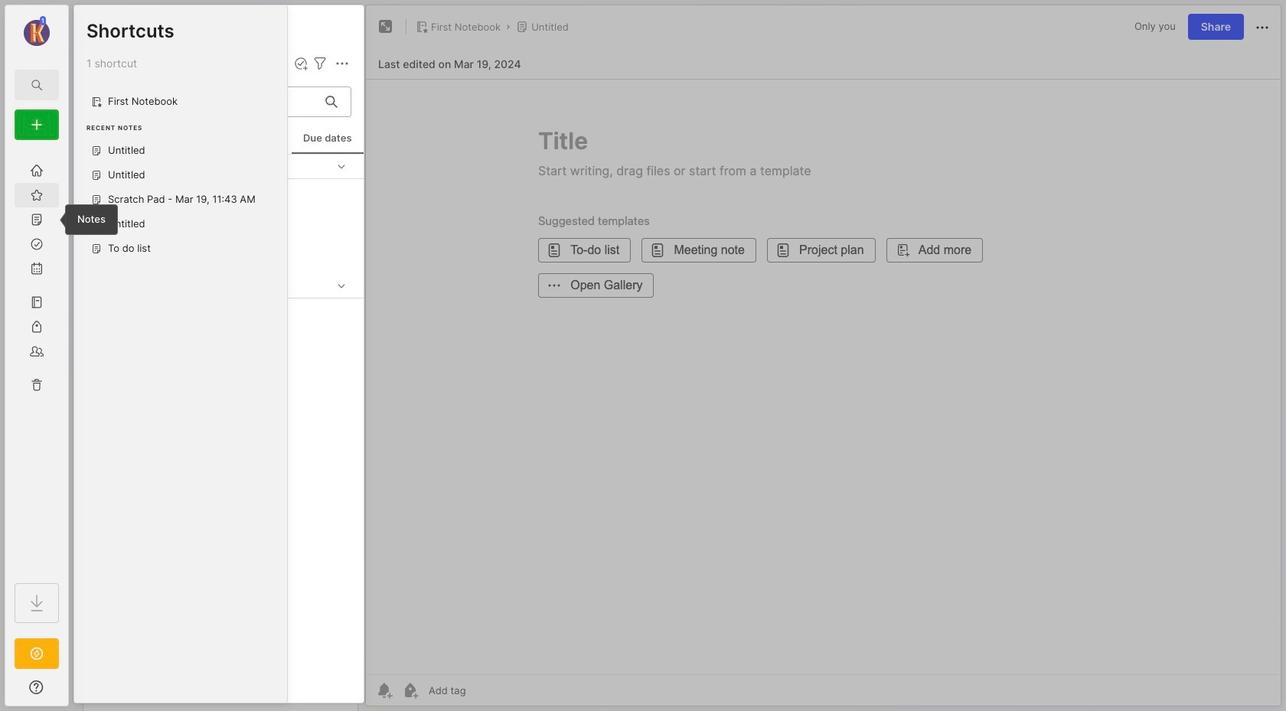 Task type: vqa. For each thing, say whether or not it's contained in the screenshot.
first row from the bottom of the page
yes



Task type: describe. For each thing, give the bounding box(es) containing it.
Note Editor text field
[[366, 79, 1281, 675]]

click to expand image
[[67, 683, 79, 702]]

2 row from the top
[[80, 306, 358, 348]]

5 row from the top
[[80, 440, 358, 481]]

1 row from the top
[[80, 187, 358, 242]]

collapse 05_nodate image
[[334, 278, 349, 293]]

expand note image
[[377, 18, 395, 36]]

4 row from the top
[[80, 395, 358, 437]]



Task type: locate. For each thing, give the bounding box(es) containing it.
3 row from the top
[[80, 351, 358, 392]]

row
[[80, 187, 358, 242], [80, 306, 358, 348], [80, 351, 358, 392], [80, 395, 358, 437], [80, 440, 358, 481], [80, 484, 358, 525], [80, 529, 358, 570]]

review meeting notes 0 cell
[[111, 193, 215, 208]]

WHAT'S NEW field
[[5, 676, 68, 700]]

edit search image
[[28, 76, 46, 94]]

tree inside main element
[[5, 149, 68, 570]]

home image
[[29, 163, 44, 178]]

main element
[[0, 0, 74, 712]]

Account field
[[5, 15, 68, 48]]

add a reminder image
[[375, 682, 394, 700]]

Find tasks… text field
[[90, 89, 316, 115]]

7 row from the top
[[80, 529, 358, 570]]

tree
[[5, 149, 68, 570]]

note window element
[[365, 5, 1282, 707]]

upgrade image
[[28, 645, 46, 663]]

collapse 02_tomorrow image
[[334, 159, 349, 174]]

tab list
[[74, 80, 361, 110]]

row group
[[74, 155, 364, 583]]

add tag image
[[401, 682, 420, 700]]

6 row from the top
[[80, 484, 358, 525]]

new task image
[[293, 56, 309, 71]]



